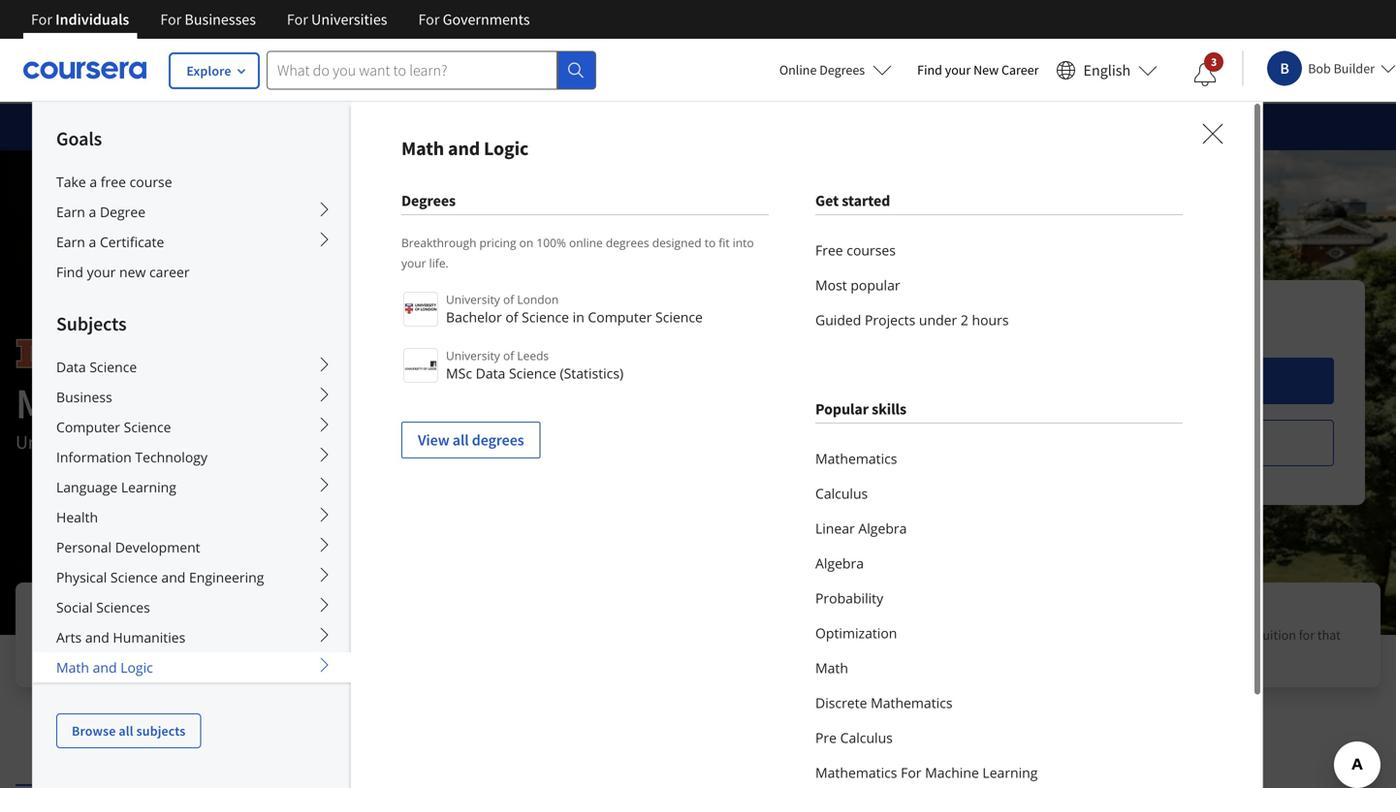 Task type: locate. For each thing, give the bounding box(es) containing it.
illinois for diploma
[[203, 626, 241, 644]]

1 horizontal spatial degrees
[[606, 235, 649, 251]]

and down what do you want to learn? 'text box'
[[448, 136, 480, 160]]

learning
[[788, 626, 835, 644]]

degrees up breakthrough in the top left of the page
[[401, 191, 456, 210]]

university of illinois gies college of business logo image
[[16, 330, 198, 378]]

0 horizontal spatial all
[[119, 722, 133, 740]]

1 horizontal spatial course
[[1072, 646, 1110, 663]]

illinois down social sciences dropdown button
[[203, 626, 241, 644]]

2 vertical spatial mathematics
[[815, 763, 897, 782]]

online inside 100% online hands-on learning from anywhere, no travel required
[[780, 598, 832, 622]]

1 vertical spatial logic
[[120, 658, 153, 677]]

get started
[[815, 191, 890, 210]]

earn a degree button
[[33, 197, 351, 227]]

math up "discrete"
[[815, 659, 848, 677]]

mathematics down popular skills at the right of page
[[815, 449, 897, 468]]

a inside each time you take a course, pay tuition for that course only
[[1182, 626, 1188, 644]]

math down "arts"
[[56, 658, 89, 677]]

1 horizontal spatial 100%
[[730, 598, 776, 622]]

mathematics down pre calculus
[[815, 763, 897, 782]]

1 vertical spatial find
[[56, 263, 83, 281]]

for left universities
[[287, 10, 308, 29]]

for for universities
[[287, 10, 308, 29]]

course down each
[[1072, 646, 1110, 663]]

1 horizontal spatial find
[[917, 61, 942, 79]]

all inside the degrees list
[[453, 430, 469, 450]]

a inside dropdown button
[[89, 233, 96, 251]]

0 vertical spatial learning
[[121, 478, 176, 496]]

health
[[56, 508, 98, 526]]

earn down earn a degree on the top left
[[56, 233, 85, 251]]

illinois for of
[[120, 430, 173, 454]]

all inside button
[[119, 722, 133, 740]]

degrees
[[819, 61, 865, 79], [401, 191, 456, 210]]

earn for earn a certificate
[[56, 233, 85, 251]]

math
[[401, 136, 444, 160], [56, 658, 89, 677], [815, 659, 848, 677]]

online up university of london bachelor of science in computer science
[[569, 235, 603, 251]]

science down the london
[[522, 308, 569, 326]]

popular
[[851, 276, 900, 294]]

2
[[961, 311, 968, 329]]

1 horizontal spatial online
[[780, 598, 832, 622]]

coursera image
[[23, 55, 146, 86]]

course,
[[1191, 626, 1232, 644]]

1 earn from the top
[[56, 203, 85, 221]]

(imba)
[[641, 376, 760, 430]]

0 horizontal spatial illinois
[[120, 430, 173, 454]]

1 horizontal spatial illinois
[[203, 626, 241, 644]]

2 horizontal spatial math
[[815, 659, 848, 677]]

university up msc
[[446, 348, 500, 364]]

time
[[1102, 626, 1128, 644]]

illinois inside master of business administration (imba) university of illinois gies college of business
[[120, 430, 173, 454]]

1 horizontal spatial logic
[[484, 136, 529, 160]]

courses
[[847, 241, 896, 259]]

computer right in
[[588, 308, 652, 326]]

degrees inside list
[[472, 430, 524, 450]]

all right browse
[[119, 722, 133, 740]]

data right msc
[[476, 364, 505, 382]]

science down designed
[[655, 308, 703, 326]]

degrees list
[[401, 290, 769, 459]]

course
[[130, 173, 172, 191], [1072, 646, 1110, 663]]

1 vertical spatial algebra
[[815, 554, 864, 572]]

university up language
[[16, 430, 96, 454]]

0 vertical spatial 100%
[[536, 235, 566, 251]]

university down 'diploma'
[[129, 626, 187, 644]]

required
[[730, 646, 778, 663]]

0 vertical spatial mathematics
[[815, 449, 897, 468]]

logic up "pricing"
[[484, 136, 529, 160]]

a right the take
[[1182, 626, 1188, 644]]

individuals
[[55, 10, 129, 29]]

guided
[[815, 311, 861, 329]]

technology
[[135, 448, 207, 466]]

course inside explore menu element
[[130, 173, 172, 191]]

your
[[945, 61, 971, 79], [401, 255, 426, 271], [87, 263, 116, 281], [971, 324, 997, 341]]

1 horizontal spatial learning
[[983, 763, 1038, 782]]

new
[[973, 61, 999, 79]]

logic down humanities
[[120, 658, 153, 677]]

1 horizontal spatial degrees
[[819, 61, 865, 79]]

find inside explore menu element
[[56, 263, 83, 281]]

online up learning
[[780, 598, 832, 622]]

0 horizontal spatial learning
[[121, 478, 176, 496]]

1 horizontal spatial data
[[476, 364, 505, 382]]

What do you want to learn? text field
[[267, 51, 557, 90]]

mathematics up pre calculus
[[871, 694, 953, 712]]

0 vertical spatial earn
[[56, 203, 85, 221]]

builder
[[1334, 60, 1375, 77]]

university up bachelor
[[446, 291, 500, 307]]

online
[[569, 235, 603, 251], [780, 598, 832, 622]]

algebra right linear
[[858, 519, 907, 538]]

for left the businesses
[[160, 10, 182, 29]]

1 vertical spatial course
[[1072, 646, 1110, 663]]

0 horizontal spatial on
[[519, 235, 533, 251]]

math and logic
[[401, 136, 529, 160], [56, 658, 153, 677]]

1 vertical spatial math and logic
[[56, 658, 153, 677]]

mathematics for mathematics for machine learning
[[815, 763, 897, 782]]

that
[[1317, 626, 1341, 644]]

0 horizontal spatial online
[[569, 235, 603, 251]]

1 vertical spatial online
[[780, 598, 832, 622]]

business inside popup button
[[56, 388, 112, 406]]

0 horizontal spatial math and logic
[[56, 658, 153, 677]]

science down leeds
[[509, 364, 556, 382]]

100% inside breakthrough pricing on 100% online degrees designed to fit into your life.
[[536, 235, 566, 251]]

a for degree
[[89, 203, 96, 221]]

linear algebra
[[815, 519, 907, 538]]

computer up information
[[56, 418, 120, 436]]

illinois left gies
[[120, 430, 173, 454]]

accredited
[[47, 598, 135, 622]]

4
[[1238, 297, 1248, 321]]

a down earn a degree on the top left
[[89, 233, 96, 251]]

for individuals
[[31, 10, 129, 29]]

math and logic down by
[[56, 658, 153, 677]]

logic
[[484, 136, 529, 160], [120, 658, 153, 677]]

degrees left designed
[[606, 235, 649, 251]]

for for individuals
[[31, 10, 52, 29]]

math inside dropdown button
[[56, 658, 89, 677]]

0 horizontal spatial math
[[56, 658, 89, 677]]

free courses
[[815, 241, 896, 259]]

overview
[[39, 751, 100, 771]]

calculus down discrete mathematics
[[840, 729, 893, 747]]

businesses
[[185, 10, 256, 29]]

0 vertical spatial all
[[453, 430, 469, 450]]

algebra
[[858, 519, 907, 538], [815, 554, 864, 572]]

find your new career link
[[33, 257, 351, 287]]

calculus up linear
[[815, 484, 868, 503]]

data down subjects
[[56, 358, 86, 376]]

group
[[32, 101, 1263, 788]]

for for governments
[[418, 10, 440, 29]]

2 earn from the top
[[56, 233, 85, 251]]

1 vertical spatial mathematics
[[871, 694, 953, 712]]

a for free
[[90, 173, 97, 191]]

0 horizontal spatial 100%
[[536, 235, 566, 251]]

0 vertical spatial course
[[130, 173, 172, 191]]

get started list
[[815, 233, 1183, 337]]

english button
[[1049, 39, 1166, 102]]

1 vertical spatial computer
[[56, 418, 120, 436]]

1 vertical spatial degrees
[[472, 430, 524, 450]]

fit
[[719, 235, 730, 251]]

1 vertical spatial illinois
[[203, 626, 241, 644]]

100% right "pricing"
[[536, 235, 566, 251]]

each time you take a course, pay tuition for that course only
[[1072, 626, 1341, 663]]

a
[[90, 173, 97, 191], [89, 203, 96, 221], [89, 233, 96, 251], [1182, 626, 1188, 644]]

1 horizontal spatial computer
[[588, 308, 652, 326]]

april
[[1195, 297, 1234, 321]]

on right "pricing"
[[519, 235, 533, 251]]

mathematics for mathematics
[[815, 449, 897, 468]]

1 horizontal spatial on
[[771, 626, 786, 644]]

learning down information technology
[[121, 478, 176, 496]]

earn inside dropdown button
[[56, 233, 85, 251]]

1 horizontal spatial all
[[453, 430, 469, 450]]

the
[[108, 626, 127, 644]]

university of london logo image
[[403, 292, 438, 327]]

0 horizontal spatial find
[[56, 263, 83, 281]]

online degrees button
[[764, 48, 908, 91]]

0 vertical spatial illinois
[[120, 430, 173, 454]]

university of leeds logo image
[[403, 348, 438, 383]]

find
[[917, 61, 942, 79], [56, 263, 83, 281]]

by
[[92, 626, 105, 644]]

view
[[418, 430, 450, 450]]

computer science button
[[33, 412, 351, 442]]

deadline:
[[1113, 297, 1191, 321]]

find down earn a certificate
[[56, 263, 83, 281]]

university inside master of business administration (imba) university of illinois gies college of business
[[16, 430, 96, 454]]

mathematics for machine learning
[[815, 763, 1038, 782]]

london
[[517, 291, 559, 307]]

business button
[[33, 382, 351, 412]]

and inside dropdown button
[[85, 628, 109, 647]]

show notifications image
[[1194, 63, 1217, 86]]

you
[[1131, 626, 1152, 644]]

1 vertical spatial learning
[[983, 763, 1038, 782]]

university inside accredited diploma offered by the university of illinois urbana- champaign
[[129, 626, 187, 644]]

development
[[115, 538, 200, 557]]

0 horizontal spatial data
[[56, 358, 86, 376]]

and down by
[[93, 658, 117, 677]]

illinois inside accredited diploma offered by the university of illinois urbana- champaign
[[203, 626, 241, 644]]

offered
[[47, 626, 89, 644]]

for left individuals
[[31, 10, 52, 29]]

1 vertical spatial all
[[119, 722, 133, 740]]

None search field
[[267, 51, 596, 90]]

and up 'diploma'
[[161, 568, 186, 587]]

for for businesses
[[160, 10, 182, 29]]

take
[[1154, 626, 1179, 644]]

0 vertical spatial online
[[569, 235, 603, 251]]

language learning button
[[33, 472, 351, 502]]

and right "arts"
[[85, 628, 109, 647]]

earn inside 'dropdown button'
[[56, 203, 85, 221]]

most popular
[[815, 276, 900, 294]]

pre calculus link
[[815, 720, 1183, 755]]

math and logic down what do you want to learn? 'text box'
[[401, 136, 529, 160]]

learning
[[121, 478, 176, 496], [983, 763, 1038, 782]]

0 horizontal spatial computer
[[56, 418, 120, 436]]

into
[[733, 235, 754, 251]]

learning down pre calculus link
[[983, 763, 1038, 782]]

0 horizontal spatial course
[[130, 173, 172, 191]]

math down what do you want to learn? 'text box'
[[401, 136, 444, 160]]

browse all subjects button
[[56, 714, 201, 748]]

social sciences
[[56, 598, 150, 617]]

governments
[[443, 10, 530, 29]]

on inside breakthrough pricing on 100% online degrees designed to fit into your life.
[[519, 235, 533, 251]]

0 horizontal spatial degrees
[[472, 430, 524, 450]]

degrees inside breakthrough pricing on 100% online degrees designed to fit into your life.
[[606, 235, 649, 251]]

algebra link
[[815, 546, 1183, 581]]

university inside university of london bachelor of science in computer science
[[446, 291, 500, 307]]

mathematics
[[815, 449, 897, 468], [871, 694, 953, 712], [815, 763, 897, 782]]

1 vertical spatial earn
[[56, 233, 85, 251]]

a inside 'dropdown button'
[[89, 203, 96, 221]]

course right 'free'
[[130, 173, 172, 191]]

university of leeds msc data science (statistics)
[[446, 348, 624, 382]]

engineering
[[189, 568, 264, 587]]

of inside university of leeds msc data science (statistics)
[[503, 348, 514, 364]]

personal development
[[56, 538, 200, 557]]

arts and humanities
[[56, 628, 185, 647]]

humanities
[[113, 628, 185, 647]]

diploma
[[138, 598, 207, 622]]

explore menu element
[[33, 102, 351, 748]]

for up what do you want to learn? 'text box'
[[418, 10, 440, 29]]

all for view
[[453, 430, 469, 450]]

most popular link
[[815, 268, 1183, 302]]

0 vertical spatial on
[[519, 235, 533, 251]]

a left 'free'
[[90, 173, 97, 191]]

100% up hands-
[[730, 598, 776, 622]]

degrees right online
[[819, 61, 865, 79]]

0 vertical spatial degrees
[[606, 235, 649, 251]]

logic inside dropdown button
[[120, 658, 153, 677]]

for left machine
[[901, 763, 922, 782]]

all right view
[[453, 430, 469, 450]]

on inside 100% online hands-on learning from anywhere, no travel required
[[771, 626, 786, 644]]

algebra down linear
[[815, 554, 864, 572]]

explore
[[186, 62, 231, 80]]

on up required
[[771, 626, 786, 644]]

a left the degree
[[89, 203, 96, 221]]

1 horizontal spatial math and logic
[[401, 136, 529, 160]]

new
[[119, 263, 146, 281]]

0 horizontal spatial logic
[[120, 658, 153, 677]]

0 vertical spatial computer
[[588, 308, 652, 326]]

degrees down administration
[[472, 430, 524, 450]]

admissions
[[146, 751, 220, 771]]

0 horizontal spatial degrees
[[401, 191, 456, 210]]

take a free course link
[[33, 167, 351, 197]]

0 vertical spatial algebra
[[858, 519, 907, 538]]

mathematics inside 'link'
[[815, 449, 897, 468]]

find left new
[[917, 61, 942, 79]]

data
[[56, 358, 86, 376], [476, 364, 505, 382]]

life.
[[429, 255, 449, 271]]

1 vertical spatial 100%
[[730, 598, 776, 622]]

earn down the take
[[56, 203, 85, 221]]

hours
[[972, 311, 1009, 329]]

optimization link
[[815, 616, 1183, 651]]

0 vertical spatial degrees
[[819, 61, 865, 79]]

and inside dropdown button
[[93, 658, 117, 677]]

1 vertical spatial on
[[771, 626, 786, 644]]

math inside popular skills list
[[815, 659, 848, 677]]

0 vertical spatial find
[[917, 61, 942, 79]]

view all degrees link
[[401, 422, 541, 459]]

algebra inside linear algebra link
[[858, 519, 907, 538]]

physical science and engineering
[[56, 568, 264, 587]]



Task type: describe. For each thing, give the bounding box(es) containing it.
application
[[1000, 324, 1064, 341]]

universities
[[311, 10, 387, 29]]

for universities
[[287, 10, 387, 29]]

of inside accredited diploma offered by the university of illinois urbana- champaign
[[189, 626, 201, 644]]

master of business administration (imba) university of illinois gies college of business
[[16, 376, 760, 454]]

breakthrough pricing on 100% online degrees designed to fit into your life.
[[401, 235, 754, 271]]

start
[[941, 324, 968, 341]]

social sciences button
[[33, 592, 351, 622]]

free
[[101, 173, 126, 191]]

breakthrough
[[401, 235, 476, 251]]

earn a degree
[[56, 203, 146, 221]]

information technology button
[[33, 442, 351, 472]]

browse
[[72, 722, 116, 740]]

100% inside 100% online hands-on learning from anywhere, no travel required
[[730, 598, 776, 622]]

for inside popular skills list
[[901, 763, 922, 782]]

degrees inside popup button
[[819, 61, 865, 79]]

banner navigation
[[16, 0, 545, 39]]

0 vertical spatial logic
[[484, 136, 529, 160]]

3 button
[[1178, 51, 1232, 98]]

pay
[[1235, 626, 1255, 644]]

discrete mathematics
[[815, 694, 953, 712]]

data science
[[56, 358, 137, 376]]

mathematics for machine learning link
[[815, 755, 1183, 788]]

linear
[[815, 519, 855, 538]]

learning inside dropdown button
[[121, 478, 176, 496]]

physical
[[56, 568, 107, 587]]

data inside popup button
[[56, 358, 86, 376]]

leeds
[[517, 348, 549, 364]]

university inside university of leeds msc data science (statistics)
[[446, 348, 500, 364]]

under
[[919, 311, 957, 329]]

information
[[56, 448, 132, 466]]

tuition
[[1258, 626, 1296, 644]]

science down the personal development at the bottom of the page
[[110, 568, 158, 587]]

summer application deadline: april 4 start your application or request more information.
[[941, 297, 1248, 341]]

calculus link
[[815, 476, 1183, 511]]

0 vertical spatial math and logic
[[401, 136, 529, 160]]

most
[[815, 276, 847, 294]]

your inside find your new career link
[[87, 263, 116, 281]]

bob builder
[[1308, 60, 1375, 77]]

guided projects under 2 hours link
[[815, 302, 1183, 337]]

bob
[[1308, 60, 1331, 77]]

free courses link
[[815, 233, 1183, 268]]

to
[[705, 235, 716, 251]]

popular skills
[[815, 399, 907, 419]]

champaign
[[47, 646, 112, 663]]

find for find your new career
[[917, 61, 942, 79]]

math and logic inside dropdown button
[[56, 658, 153, 677]]

only
[[1112, 646, 1137, 663]]

popular skills list
[[815, 441, 1183, 788]]

career
[[1002, 61, 1039, 79]]

computer inside popup button
[[56, 418, 120, 436]]

accredited diploma offered by the university of illinois urbana- champaign
[[47, 598, 290, 663]]

online inside breakthrough pricing on 100% online degrees designed to fit into your life.
[[569, 235, 603, 251]]

data science button
[[33, 352, 351, 382]]

1 vertical spatial calculus
[[840, 729, 893, 747]]

1 horizontal spatial math
[[401, 136, 444, 160]]

application
[[1015, 297, 1109, 321]]

course inside each time you take a course, pay tuition for that course only
[[1072, 646, 1110, 663]]

science inside university of leeds msc data science (statistics)
[[509, 364, 556, 382]]

msc
[[446, 364, 472, 382]]

0 vertical spatial calculus
[[815, 484, 868, 503]]

anywhere,
[[867, 626, 927, 644]]

your inside breakthrough pricing on 100% online degrees designed to fit into your life.
[[401, 255, 426, 271]]

group containing goals
[[32, 101, 1263, 788]]

language
[[56, 478, 118, 496]]

summer
[[941, 297, 1012, 321]]

science up information technology
[[124, 418, 171, 436]]

university of london bachelor of science in computer science
[[446, 291, 703, 326]]

degree
[[100, 203, 146, 221]]

physical science and engineering button
[[33, 562, 351, 592]]

for businesses
[[160, 10, 256, 29]]

hands-
[[730, 626, 771, 644]]

find for find your new career
[[56, 263, 83, 281]]

pricing
[[479, 235, 516, 251]]

earn for earn a degree
[[56, 203, 85, 221]]

your inside find your new career link
[[945, 61, 971, 79]]

each
[[1072, 626, 1099, 644]]

arts
[[56, 628, 82, 647]]

online degrees
[[779, 61, 865, 79]]

find your new career
[[917, 61, 1039, 79]]

computer inside university of london bachelor of science in computer science
[[588, 308, 652, 326]]

certificate
[[100, 233, 164, 251]]

optimization
[[815, 624, 897, 642]]

a for certificate
[[89, 233, 96, 251]]

information.
[[1160, 324, 1230, 341]]

take
[[56, 173, 86, 191]]

discrete mathematics link
[[815, 685, 1183, 720]]

probability link
[[815, 581, 1183, 616]]

arts and humanities button
[[33, 622, 351, 652]]

or
[[1066, 324, 1079, 341]]

1 vertical spatial degrees
[[401, 191, 456, 210]]

all for browse
[[119, 722, 133, 740]]

take a free course
[[56, 173, 172, 191]]

earn a certificate button
[[33, 227, 351, 257]]

data inside university of leeds msc data science (statistics)
[[476, 364, 505, 382]]

free
[[815, 241, 843, 259]]

personal
[[56, 538, 112, 557]]

gies
[[176, 430, 211, 454]]

guided projects under 2 hours
[[815, 311, 1009, 329]]

(statistics)
[[560, 364, 624, 382]]

more
[[1127, 324, 1157, 341]]

science down subjects
[[90, 358, 137, 376]]

learning inside popular skills list
[[983, 763, 1038, 782]]

your inside summer application deadline: april 4 start your application or request more information.
[[971, 324, 997, 341]]

and inside popup button
[[161, 568, 186, 587]]



Task type: vqa. For each thing, say whether or not it's contained in the screenshot.
'on' to the bottom
yes



